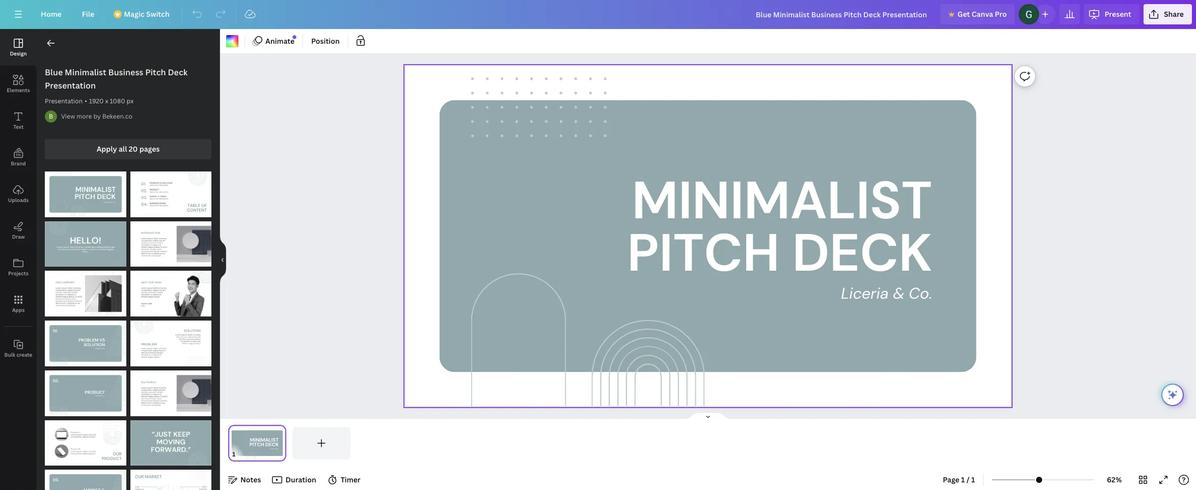 Task type: vqa. For each thing, say whether or not it's contained in the screenshot.
Course to the top
no



Task type: describe. For each thing, give the bounding box(es) containing it.
bulk create button
[[0, 331, 37, 367]]

apply
[[97, 144, 117, 154]]

uploads button
[[0, 176, 37, 213]]

share button
[[1144, 4, 1193, 24]]

draw button
[[0, 213, 37, 249]]

magic switch button
[[107, 4, 178, 24]]

pro
[[995, 9, 1007, 19]]

page 1 / 1
[[943, 476, 976, 485]]

magic switch
[[124, 9, 170, 19]]

bulk create
[[4, 352, 32, 359]]

elements
[[7, 87, 30, 94]]

animate button
[[249, 33, 299, 49]]

uploads
[[8, 197, 29, 204]]

projects button
[[0, 249, 37, 286]]

position button
[[307, 33, 344, 49]]

side panel tab list
[[0, 29, 37, 367]]

apply all 20 pages
[[97, 144, 160, 154]]

hide image
[[220, 235, 226, 284]]

62%
[[1107, 476, 1122, 485]]

get
[[958, 9, 970, 19]]

main menu bar
[[0, 0, 1197, 29]]

bekeen.co element
[[45, 111, 57, 123]]

1920
[[89, 97, 104, 106]]

duration button
[[269, 472, 320, 489]]

blue
[[45, 67, 63, 78]]

canva assistant image
[[1167, 389, 1179, 402]]

2 presentation from the top
[[45, 97, 83, 106]]

present
[[1105, 9, 1132, 19]]

view more by bekeen.co button
[[61, 112, 132, 122]]

more
[[77, 112, 92, 121]]

design
[[10, 50, 27, 57]]

view
[[61, 112, 75, 121]]

notes button
[[224, 472, 265, 489]]

page 1 image
[[228, 428, 286, 460]]

view more by bekeen.co
[[61, 112, 132, 121]]

co.
[[909, 284, 933, 304]]

minimalist inside blue minimalist business pitch deck presentation
[[65, 67, 106, 78]]

blue minimalist business pitch deck presentation
[[45, 67, 188, 91]]

20
[[129, 144, 138, 154]]

bekeen.co image
[[45, 111, 57, 123]]

file button
[[74, 4, 103, 24]]

/
[[967, 476, 970, 485]]

present button
[[1085, 4, 1140, 24]]

magic
[[124, 9, 144, 19]]

draw
[[12, 233, 25, 241]]

file
[[82, 9, 94, 19]]

duration
[[286, 476, 316, 485]]

presentation inside blue minimalist business pitch deck presentation
[[45, 80, 96, 91]]

new image
[[293, 35, 297, 39]]



Task type: locate. For each thing, give the bounding box(es) containing it.
business
[[108, 67, 143, 78]]

1 vertical spatial deck
[[793, 219, 933, 287]]

liceria
[[842, 284, 889, 304]]

home
[[41, 9, 62, 19]]

1 horizontal spatial pitch
[[628, 219, 780, 287]]

Page title text field
[[240, 450, 244, 460]]

timer
[[341, 476, 361, 485]]

1920 x 1080 px
[[89, 97, 134, 106]]

canva
[[972, 9, 994, 19]]

#ffffff image
[[226, 35, 239, 47]]

1 horizontal spatial 1
[[972, 476, 976, 485]]

0 vertical spatial presentation
[[45, 80, 96, 91]]

minimalist
[[65, 67, 106, 78], [632, 167, 933, 235]]

page
[[943, 476, 960, 485]]

1 vertical spatial minimalist
[[632, 167, 933, 235]]

1 vertical spatial pitch
[[628, 219, 780, 287]]

liceria & co.
[[842, 284, 933, 304]]

1 vertical spatial presentation
[[45, 97, 83, 106]]

presentation
[[45, 80, 96, 91], [45, 97, 83, 106]]

x
[[105, 97, 108, 106]]

1080
[[110, 97, 125, 106]]

text button
[[0, 102, 37, 139]]

position
[[311, 36, 340, 46]]

0 horizontal spatial pitch
[[145, 67, 166, 78]]

design button
[[0, 29, 37, 66]]

get canva pro button
[[941, 4, 1015, 24]]

by
[[93, 112, 101, 121]]

brand
[[11, 160, 26, 167]]

pages
[[139, 144, 160, 154]]

text
[[13, 123, 24, 130]]

presentation up view
[[45, 97, 83, 106]]

0 vertical spatial pitch
[[145, 67, 166, 78]]

hide pages image
[[684, 412, 733, 420]]

deck
[[168, 67, 188, 78], [793, 219, 933, 287]]

1 presentation from the top
[[45, 80, 96, 91]]

apps button
[[0, 286, 37, 323]]

0 horizontal spatial deck
[[168, 67, 188, 78]]

bulk
[[4, 352, 15, 359]]

apps
[[12, 307, 25, 314]]

1 left /
[[962, 476, 965, 485]]

deck inside blue minimalist business pitch deck presentation
[[168, 67, 188, 78]]

home link
[[33, 4, 70, 24]]

blue minimalist business pitch deck presentation element
[[45, 172, 126, 217], [130, 172, 212, 217], [45, 222, 126, 267], [130, 222, 212, 267], [45, 271, 126, 317], [130, 271, 212, 317], [45, 321, 126, 367], [130, 321, 212, 367], [45, 371, 126, 417], [130, 371, 212, 417], [45, 421, 126, 467], [130, 421, 212, 467], [45, 471, 126, 491], [130, 471, 212, 491]]

share
[[1165, 9, 1184, 19]]

pitch deck
[[628, 219, 933, 287]]

create
[[17, 352, 32, 359]]

timer button
[[324, 472, 365, 489]]

1 horizontal spatial deck
[[793, 219, 933, 287]]

pitch inside blue minimalist business pitch deck presentation
[[145, 67, 166, 78]]

0 vertical spatial minimalist
[[65, 67, 106, 78]]

all
[[119, 144, 127, 154]]

62% button
[[1098, 472, 1131, 489]]

0 horizontal spatial minimalist
[[65, 67, 106, 78]]

px
[[127, 97, 134, 106]]

0 horizontal spatial 1
[[962, 476, 965, 485]]

projects
[[8, 270, 29, 277]]

elements button
[[0, 66, 37, 102]]

Design title text field
[[748, 4, 937, 24]]

bekeen.co
[[102, 112, 132, 121]]

apply all 20 pages button
[[45, 139, 212, 160]]

blue minimalist business pitch deck presentation image
[[45, 172, 126, 217], [130, 172, 212, 217], [45, 222, 126, 267], [130, 222, 212, 267], [45, 271, 126, 317], [130, 271, 212, 317], [45, 321, 126, 367], [130, 321, 212, 367], [45, 371, 126, 417], [130, 371, 212, 417], [45, 421, 126, 467], [130, 421, 212, 467], [45, 471, 126, 491], [130, 471, 212, 491]]

pitch
[[145, 67, 166, 78], [628, 219, 780, 287]]

notes
[[241, 476, 261, 485]]

1
[[962, 476, 965, 485], [972, 476, 976, 485]]

animate
[[266, 36, 295, 46]]

1 1 from the left
[[962, 476, 965, 485]]

presentation down blue
[[45, 80, 96, 91]]

brand button
[[0, 139, 37, 176]]

&
[[893, 284, 905, 304]]

0 vertical spatial deck
[[168, 67, 188, 78]]

2 1 from the left
[[972, 476, 976, 485]]

get canva pro
[[958, 9, 1007, 19]]

switch
[[146, 9, 170, 19]]

1 horizontal spatial minimalist
[[632, 167, 933, 235]]

1 right /
[[972, 476, 976, 485]]



